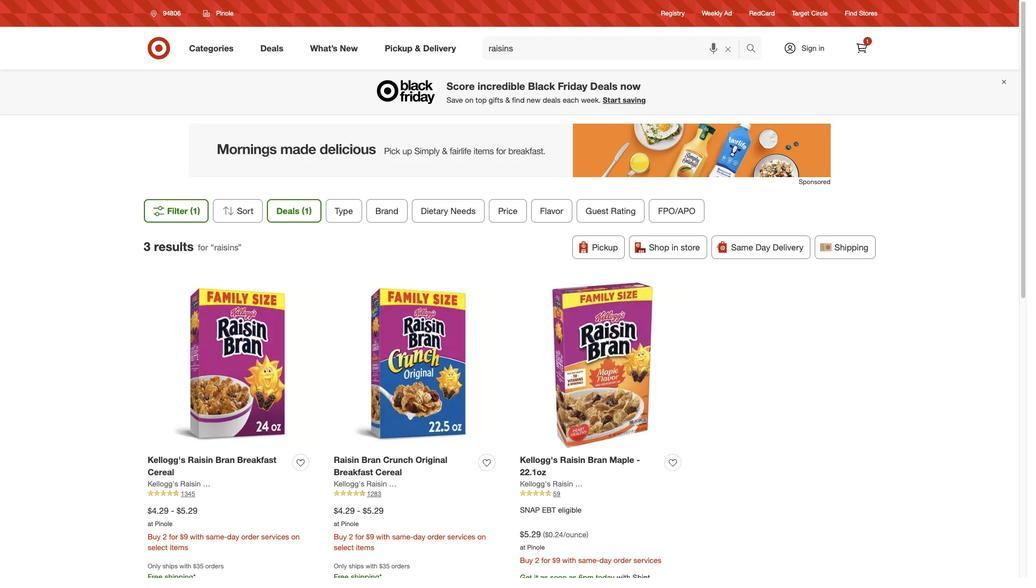Task type: vqa. For each thing, say whether or not it's contained in the screenshot.
bottom To
no



Task type: locate. For each thing, give the bounding box(es) containing it.
filter (1) button
[[144, 199, 209, 223]]

1 horizontal spatial at
[[334, 520, 340, 528]]

raisin
[[188, 455, 213, 465], [334, 455, 359, 465], [561, 455, 586, 465], [180, 479, 201, 488], [367, 479, 387, 488], [553, 479, 573, 488]]

$5.29 for breakfast
[[363, 505, 384, 516]]

buy for cereal
[[148, 532, 161, 541]]

1 horizontal spatial $4.29
[[334, 505, 355, 516]]

1 horizontal spatial &
[[506, 95, 510, 104]]

kellogg's for raisin bran crunch original breakfast cereal
[[334, 479, 365, 488]]

0 horizontal spatial in
[[672, 242, 679, 253]]

pinole inside dropdown button
[[216, 9, 234, 17]]

- inside the kellogg's raisin bran maple - 22.1oz
[[637, 455, 641, 465]]

1 horizontal spatial items
[[356, 543, 375, 552]]

1283
[[367, 490, 382, 498]]

2 horizontal spatial -
[[637, 455, 641, 465]]

kellogg's raisin bran for raisin bran crunch original breakfast cereal
[[334, 479, 405, 488]]

$4.29 - $5.29 at pinole buy 2 for $9 with same-day order services on select items for crunch
[[334, 505, 486, 552]]

bran down the kellogg's raisin bran breakfast cereal
[[203, 479, 219, 488]]

1 horizontal spatial on
[[465, 95, 474, 104]]

bran up 1345 "link"
[[216, 455, 235, 465]]

search
[[742, 44, 767, 54]]

(1) for filter (1)
[[190, 206, 200, 216]]

2 for cereal
[[163, 532, 167, 541]]

$9
[[180, 532, 188, 541], [366, 532, 374, 541], [553, 555, 561, 565]]

dietary
[[421, 206, 448, 216]]

2 horizontal spatial kellogg's raisin bran
[[520, 479, 591, 488]]

2 horizontal spatial on
[[478, 532, 486, 541]]

kellogg's raisin bran breakfast cereal image
[[148, 282, 313, 448], [148, 282, 313, 448]]

sign in
[[802, 43, 825, 52]]

orders
[[205, 562, 224, 570], [392, 562, 410, 570]]

$5.29 inside $5.29 ( $0.24 /ounce ) at pinole buy 2 for $9 with same-day order services
[[520, 529, 541, 540]]

weekly ad link
[[702, 9, 733, 18]]

2 ships from the left
[[349, 562, 364, 570]]

59 link
[[520, 489, 686, 499]]

$4.29 - $5.29 at pinole buy 2 for $9 with same-day order services on select items down 1283 link
[[334, 505, 486, 552]]

1 horizontal spatial only
[[334, 562, 347, 570]]

1 vertical spatial in
[[672, 242, 679, 253]]

2 vertical spatial deals
[[277, 206, 300, 216]]

on inside score incredible black friday deals now save on top gifts & find new deals each week. start saving
[[465, 95, 474, 104]]

for inside 3 results for "raisins"
[[198, 242, 208, 253]]

1 horizontal spatial same-
[[392, 532, 414, 541]]

1 horizontal spatial pickup
[[593, 242, 618, 253]]

1 horizontal spatial $35
[[380, 562, 390, 570]]

bran for kellogg's raisin bran link associated with raisin bran crunch original breakfast cereal
[[389, 479, 405, 488]]

1 $35 from the left
[[193, 562, 204, 570]]

what's new
[[310, 43, 358, 53]]

1 vertical spatial deals
[[591, 80, 618, 92]]

$5.29 down 1283
[[363, 505, 384, 516]]

kellogg's raisin bran link up 1345
[[148, 478, 219, 489]]

gifts
[[489, 95, 504, 104]]

$4.29 - $5.29 at pinole buy 2 for $9 with same-day order services on select items down 1345 "link"
[[148, 505, 300, 552]]

raisin inside the kellogg's raisin bran breakfast cereal
[[188, 455, 213, 465]]

0 horizontal spatial services
[[261, 532, 289, 541]]

price
[[498, 206, 518, 216]]

raisin bran crunch original breakfast cereal image
[[334, 282, 499, 448], [334, 282, 499, 448]]

0 vertical spatial pickup
[[385, 43, 413, 53]]

2 horizontal spatial at
[[520, 543, 526, 551]]

0 horizontal spatial $5.29
[[177, 505, 198, 516]]

snap ebt eligible
[[520, 505, 582, 514]]

2 $35 from the left
[[380, 562, 390, 570]]

bran for kellogg's raisin bran breakfast cereal's kellogg's raisin bran link
[[203, 479, 219, 488]]

items for breakfast
[[356, 543, 375, 552]]

breakfast up 1345 "link"
[[237, 455, 277, 465]]

2 cereal from the left
[[376, 467, 402, 478]]

0 horizontal spatial day
[[227, 532, 239, 541]]

in inside shop in store "button"
[[672, 242, 679, 253]]

0 horizontal spatial only
[[148, 562, 161, 570]]

2 horizontal spatial 2
[[535, 555, 540, 565]]

delivery up score
[[423, 43, 456, 53]]

delivery inside same day delivery button
[[773, 242, 804, 253]]

2 horizontal spatial buy
[[520, 555, 533, 565]]

kellogg's up 22.1oz
[[520, 455, 558, 465]]

bran for kellogg's raisin bran maple - 22.1oz link
[[588, 455, 608, 465]]

1 kellogg's raisin bran link from the left
[[148, 478, 219, 489]]

0 horizontal spatial -
[[171, 505, 174, 516]]

deals link
[[251, 36, 297, 60]]

0 horizontal spatial same-
[[206, 532, 227, 541]]

0 horizontal spatial delivery
[[423, 43, 456, 53]]

2 only ships with $35 orders from the left
[[334, 562, 410, 570]]

deals
[[543, 95, 561, 104]]

find
[[846, 9, 858, 17]]

pickup & delivery link
[[376, 36, 470, 60]]

shipping button
[[815, 236, 876, 259]]

& inside score incredible black friday deals now save on top gifts & find new deals each week. start saving
[[506, 95, 510, 104]]

pickup for pickup
[[593, 242, 618, 253]]

black
[[528, 80, 555, 92]]

$4.29
[[148, 505, 169, 516], [334, 505, 355, 516]]

0 horizontal spatial &
[[415, 43, 421, 53]]

with
[[190, 532, 204, 541], [376, 532, 390, 541], [563, 555, 577, 565], [180, 562, 192, 570], [366, 562, 378, 570]]

1 orders from the left
[[205, 562, 224, 570]]

3 kellogg's raisin bran link from the left
[[520, 478, 591, 489]]

bran inside the kellogg's raisin bran breakfast cereal
[[216, 455, 235, 465]]

1 horizontal spatial $4.29 - $5.29 at pinole buy 2 for $9 with same-day order services on select items
[[334, 505, 486, 552]]

1 vertical spatial delivery
[[773, 242, 804, 253]]

2 only from the left
[[334, 562, 347, 570]]

(1) right filter
[[190, 206, 200, 216]]

buy inside $5.29 ( $0.24 /ounce ) at pinole buy 2 for $9 with same-day order services
[[520, 555, 533, 565]]

same- for cereal
[[206, 532, 227, 541]]

bran down raisin bran crunch original breakfast cereal
[[389, 479, 405, 488]]

raisin inside the kellogg's raisin bran maple - 22.1oz
[[561, 455, 586, 465]]

what's new link
[[301, 36, 372, 60]]

1 $4.29 from the left
[[148, 505, 169, 516]]

"raisins"
[[211, 242, 242, 253]]

2 horizontal spatial services
[[634, 555, 662, 565]]

$9 down 1345
[[180, 532, 188, 541]]

0 horizontal spatial kellogg's raisin bran
[[148, 479, 219, 488]]

guest rating button
[[577, 199, 645, 223]]

(1) inside button
[[190, 206, 200, 216]]

1 horizontal spatial orders
[[392, 562, 410, 570]]

target
[[793, 9, 810, 17]]

results
[[154, 239, 194, 254]]

1 horizontal spatial kellogg's raisin bran link
[[334, 478, 405, 489]]

1 horizontal spatial 2
[[349, 532, 353, 541]]

kellogg's raisin bran link for kellogg's raisin bran maple - 22.1oz
[[520, 478, 591, 489]]

94806
[[163, 9, 181, 17]]

&
[[415, 43, 421, 53], [506, 95, 510, 104]]

0 horizontal spatial $4.29 - $5.29 at pinole buy 2 for $9 with same-day order services on select items
[[148, 505, 300, 552]]

bran left crunch
[[362, 455, 381, 465]]

(1)
[[190, 206, 200, 216], [302, 206, 312, 216]]

1 horizontal spatial $5.29
[[363, 505, 384, 516]]

kellogg's down raisin bran crunch original breakfast cereal
[[334, 479, 365, 488]]

1 $4.29 - $5.29 at pinole buy 2 for $9 with same-day order services on select items from the left
[[148, 505, 300, 552]]

0 horizontal spatial $35
[[193, 562, 204, 570]]

maple
[[610, 455, 635, 465]]

1 vertical spatial &
[[506, 95, 510, 104]]

in inside sign in link
[[819, 43, 825, 52]]

type
[[335, 206, 353, 216]]

$9 down $0.24
[[553, 555, 561, 565]]

1 horizontal spatial $9
[[366, 532, 374, 541]]

2 for breakfast
[[349, 532, 353, 541]]

1 horizontal spatial delivery
[[773, 242, 804, 253]]

2 items from the left
[[356, 543, 375, 552]]

0 vertical spatial breakfast
[[237, 455, 277, 465]]

kellogg's inside the kellogg's raisin bran maple - 22.1oz
[[520, 455, 558, 465]]

kellogg's inside the kellogg's raisin bran breakfast cereal
[[148, 455, 186, 465]]

snap
[[520, 505, 540, 514]]

bran left maple
[[588, 455, 608, 465]]

1 horizontal spatial kellogg's raisin bran
[[334, 479, 405, 488]]

2 $4.29 - $5.29 at pinole buy 2 for $9 with same-day order services on select items from the left
[[334, 505, 486, 552]]

0 horizontal spatial pickup
[[385, 43, 413, 53]]

2 horizontal spatial kellogg's raisin bran link
[[520, 478, 591, 489]]

shipping
[[835, 242, 869, 253]]

same- for breakfast
[[392, 532, 414, 541]]

2 orders from the left
[[392, 562, 410, 570]]

2 kellogg's raisin bran link from the left
[[334, 478, 405, 489]]

same
[[732, 242, 754, 253]]

select
[[148, 543, 168, 552], [334, 543, 354, 552]]

only ships with $35 orders for cereal
[[148, 562, 224, 570]]

0 horizontal spatial $4.29
[[148, 505, 169, 516]]

bran down the kellogg's raisin bran maple - 22.1oz
[[576, 479, 591, 488]]

deals
[[261, 43, 284, 53], [591, 80, 618, 92], [277, 206, 300, 216]]

1 horizontal spatial services
[[448, 532, 476, 541]]

0 vertical spatial &
[[415, 43, 421, 53]]

same- down )
[[579, 555, 600, 565]]

deals inside score incredible black friday deals now save on top gifts & find new deals each week. start saving
[[591, 80, 618, 92]]

1 vertical spatial pickup
[[593, 242, 618, 253]]

2 horizontal spatial same-
[[579, 555, 600, 565]]

breakfast
[[237, 455, 277, 465], [334, 467, 373, 478]]

pickup & delivery
[[385, 43, 456, 53]]

order for raisin bran crunch original breakfast cereal
[[428, 532, 446, 541]]

kellogg's raisin bran link up 59
[[520, 478, 591, 489]]

type button
[[326, 199, 362, 223]]

deals left what's
[[261, 43, 284, 53]]

ships for breakfast
[[349, 562, 364, 570]]

(1) left type
[[302, 206, 312, 216]]

0 horizontal spatial at
[[148, 520, 153, 528]]

1 vertical spatial breakfast
[[334, 467, 373, 478]]

$9 down 1283
[[366, 532, 374, 541]]

in left store
[[672, 242, 679, 253]]

delivery
[[423, 43, 456, 53], [773, 242, 804, 253]]

2 horizontal spatial order
[[614, 555, 632, 565]]

0 horizontal spatial breakfast
[[237, 455, 277, 465]]

1 horizontal spatial (1)
[[302, 206, 312, 216]]

0 horizontal spatial order
[[241, 532, 259, 541]]

kellogg's up 1345
[[148, 455, 186, 465]]

2 $4.29 from the left
[[334, 505, 355, 516]]

needs
[[451, 206, 476, 216]]

kellogg's for kellogg's raisin bran maple - 22.1oz
[[520, 479, 551, 488]]

deals for deals
[[261, 43, 284, 53]]

1 horizontal spatial in
[[819, 43, 825, 52]]

in for shop
[[672, 242, 679, 253]]

kellogg's raisin bran maple - 22.1oz link
[[520, 454, 661, 478]]

1 horizontal spatial only ships with $35 orders
[[334, 562, 410, 570]]

same- down 1283 link
[[392, 532, 414, 541]]

day for kellogg's raisin bran breakfast cereal
[[227, 532, 239, 541]]

same- down 1345 "link"
[[206, 532, 227, 541]]

$5.29 left (
[[520, 529, 541, 540]]

1 kellogg's raisin bran from the left
[[148, 479, 219, 488]]

1 horizontal spatial order
[[428, 532, 446, 541]]

kellogg's raisin bran for kellogg's raisin bran maple - 22.1oz
[[520, 479, 591, 488]]

1 horizontal spatial -
[[357, 505, 361, 516]]

services for kellogg's raisin bran breakfast cereal
[[261, 532, 289, 541]]

1 select from the left
[[148, 543, 168, 552]]

kellogg's raisin bran maple - 22.1oz image
[[520, 282, 686, 448], [520, 282, 686, 448]]

$9 for breakfast
[[366, 532, 374, 541]]

week.
[[582, 95, 601, 104]]

deals for deals (1)
[[277, 206, 300, 216]]

1 (1) from the left
[[190, 206, 200, 216]]

1
[[867, 38, 870, 44]]

breakfast up 1283
[[334, 467, 373, 478]]

0 horizontal spatial only ships with $35 orders
[[148, 562, 224, 570]]

$35 for breakfast
[[380, 562, 390, 570]]

kellogg's raisin bran up 1345
[[148, 479, 219, 488]]

0 horizontal spatial kellogg's raisin bran link
[[148, 478, 219, 489]]

kellogg's raisin bran link up 1283
[[334, 478, 405, 489]]

1345 link
[[148, 489, 313, 499]]

2 horizontal spatial $5.29
[[520, 529, 541, 540]]

same day delivery button
[[712, 236, 811, 259]]

with inside $5.29 ( $0.24 /ounce ) at pinole buy 2 for $9 with same-day order services
[[563, 555, 577, 565]]

weekly ad
[[702, 9, 733, 17]]

orders for breakfast
[[392, 562, 410, 570]]

1 only ships with $35 orders from the left
[[148, 562, 224, 570]]

pickup inside button
[[593, 242, 618, 253]]

1 horizontal spatial select
[[334, 543, 354, 552]]

kellogg's raisin bran up 59
[[520, 479, 591, 488]]

0 horizontal spatial cereal
[[148, 467, 174, 478]]

0 horizontal spatial items
[[170, 543, 188, 552]]

day
[[756, 242, 771, 253]]

kellogg's raisin bran link for raisin bran crunch original breakfast cereal
[[334, 478, 405, 489]]

delivery inside pickup & delivery link
[[423, 43, 456, 53]]

0 horizontal spatial orders
[[205, 562, 224, 570]]

0 horizontal spatial (1)
[[190, 206, 200, 216]]

1 horizontal spatial ships
[[349, 562, 364, 570]]

pickup down guest rating button
[[593, 242, 618, 253]]

1 horizontal spatial buy
[[334, 532, 347, 541]]

(
[[543, 530, 545, 539]]

2 kellogg's raisin bran from the left
[[334, 479, 405, 488]]

0 horizontal spatial on
[[291, 532, 300, 541]]

0 vertical spatial delivery
[[423, 43, 456, 53]]

score incredible black friday deals now save on top gifts & find new deals each week. start saving
[[447, 80, 646, 104]]

buy
[[148, 532, 161, 541], [334, 532, 347, 541], [520, 555, 533, 565]]

fpo/apo
[[659, 206, 696, 216]]

2 (1) from the left
[[302, 206, 312, 216]]

new
[[340, 43, 358, 53]]

0 horizontal spatial 2
[[163, 532, 167, 541]]

cereal
[[148, 467, 174, 478], [376, 467, 402, 478]]

2 select from the left
[[334, 543, 354, 552]]

0 horizontal spatial $9
[[180, 532, 188, 541]]

0 horizontal spatial buy
[[148, 532, 161, 541]]

0 horizontal spatial select
[[148, 543, 168, 552]]

What can we help you find? suggestions appear below search field
[[483, 36, 749, 60]]

in right sign
[[819, 43, 825, 52]]

0 vertical spatial in
[[819, 43, 825, 52]]

items for cereal
[[170, 543, 188, 552]]

2 horizontal spatial $9
[[553, 555, 561, 565]]

bran inside raisin bran crunch original breakfast cereal
[[362, 455, 381, 465]]

3 kellogg's raisin bran from the left
[[520, 479, 591, 488]]

delivery right day
[[773, 242, 804, 253]]

1 horizontal spatial day
[[414, 532, 426, 541]]

kellogg's raisin bran up 1283
[[334, 479, 405, 488]]

$9 for cereal
[[180, 532, 188, 541]]

$4.29 - $5.29 at pinole buy 2 for $9 with same-day order services on select items for bran
[[148, 505, 300, 552]]

kellogg's down the kellogg's raisin bran breakfast cereal
[[148, 479, 178, 488]]

1 only from the left
[[148, 562, 161, 570]]

day
[[227, 532, 239, 541], [414, 532, 426, 541], [600, 555, 612, 565]]

1 link
[[850, 36, 874, 60]]

ships for cereal
[[163, 562, 178, 570]]

for
[[198, 242, 208, 253], [169, 532, 178, 541], [355, 532, 364, 541], [542, 555, 551, 565]]

$5.29
[[177, 505, 198, 516], [363, 505, 384, 516], [520, 529, 541, 540]]

0 horizontal spatial ships
[[163, 562, 178, 570]]

in
[[819, 43, 825, 52], [672, 242, 679, 253]]

deals right "sort"
[[277, 206, 300, 216]]

only ships with $35 orders
[[148, 562, 224, 570], [334, 562, 410, 570]]

at inside $5.29 ( $0.24 /ounce ) at pinole buy 2 for $9 with same-day order services
[[520, 543, 526, 551]]

$4.29 - $5.29 at pinole buy 2 for $9 with same-day order services on select items
[[148, 505, 300, 552], [334, 505, 486, 552]]

services
[[261, 532, 289, 541], [448, 532, 476, 541], [634, 555, 662, 565]]

pickup right new
[[385, 43, 413, 53]]

1 horizontal spatial breakfast
[[334, 467, 373, 478]]

1 horizontal spatial cereal
[[376, 467, 402, 478]]

order for kellogg's raisin bran breakfast cereal
[[241, 532, 259, 541]]

$5.29 down 1345
[[177, 505, 198, 516]]

1 items from the left
[[170, 543, 188, 552]]

bran inside the kellogg's raisin bran maple - 22.1oz
[[588, 455, 608, 465]]

target circle link
[[793, 9, 828, 18]]

kellogg's down 22.1oz
[[520, 479, 551, 488]]

2 horizontal spatial day
[[600, 555, 612, 565]]

pinole
[[216, 9, 234, 17], [155, 520, 173, 528], [341, 520, 359, 528], [528, 543, 545, 551]]

categories link
[[180, 36, 247, 60]]

0 vertical spatial deals
[[261, 43, 284, 53]]

pickup
[[385, 43, 413, 53], [593, 242, 618, 253]]

1 ships from the left
[[163, 562, 178, 570]]

1 cereal from the left
[[148, 467, 174, 478]]

deals up start
[[591, 80, 618, 92]]



Task type: describe. For each thing, give the bounding box(es) containing it.
sign
[[802, 43, 817, 52]]

bran for kellogg's raisin bran link related to kellogg's raisin bran maple - 22.1oz
[[576, 479, 591, 488]]

pinole button
[[196, 4, 241, 23]]

friday
[[558, 80, 588, 92]]

circle
[[812, 9, 828, 17]]

22.1oz
[[520, 467, 547, 478]]

guest
[[586, 206, 609, 216]]

registry
[[661, 9, 685, 17]]

services for raisin bran crunch original breakfast cereal
[[448, 532, 476, 541]]

kellogg's for kellogg's raisin bran breakfast cereal
[[148, 479, 178, 488]]

for inside $5.29 ( $0.24 /ounce ) at pinole buy 2 for $9 with same-day order services
[[542, 555, 551, 565]]

filter (1)
[[167, 206, 200, 216]]

orders for cereal
[[205, 562, 224, 570]]

breakfast inside raisin bran crunch original breakfast cereal
[[334, 467, 373, 478]]

ad
[[725, 9, 733, 17]]

store
[[681, 242, 701, 253]]

breakfast inside the kellogg's raisin bran breakfast cereal
[[237, 455, 277, 465]]

in for sign
[[819, 43, 825, 52]]

ebt
[[542, 505, 556, 514]]

top
[[476, 95, 487, 104]]

save
[[447, 95, 463, 104]]

brand
[[376, 206, 399, 216]]

& inside pickup & delivery link
[[415, 43, 421, 53]]

weekly
[[702, 9, 723, 17]]

delivery for same day delivery
[[773, 242, 804, 253]]

raisin bran crunch original breakfast cereal
[[334, 455, 448, 478]]

advertisement region
[[189, 124, 831, 177]]

59
[[554, 490, 561, 498]]

kellogg's raisin bran breakfast cereal
[[148, 455, 277, 478]]

- for raisin bran crunch original breakfast cereal
[[357, 505, 361, 516]]

/ounce
[[564, 530, 587, 539]]

redcard link
[[750, 9, 775, 18]]

shop
[[649, 242, 670, 253]]

delivery for pickup & delivery
[[423, 43, 456, 53]]

shop in store
[[649, 242, 701, 253]]

find
[[512, 95, 525, 104]]

target circle
[[793, 9, 828, 17]]

)
[[587, 530, 589, 539]]

$5.29 for cereal
[[177, 505, 198, 516]]

each
[[563, 95, 579, 104]]

at for kellogg's raisin bran breakfast cereal
[[148, 520, 153, 528]]

cereal inside the kellogg's raisin bran breakfast cereal
[[148, 467, 174, 478]]

- for kellogg's raisin bran breakfast cereal
[[171, 505, 174, 516]]

registry link
[[661, 9, 685, 18]]

new
[[527, 95, 541, 104]]

pickup button
[[573, 236, 625, 259]]

kellogg's raisin bran for kellogg's raisin bran breakfast cereal
[[148, 479, 219, 488]]

raisin bran crunch original breakfast cereal link
[[334, 454, 474, 478]]

flavor
[[540, 206, 564, 216]]

fpo/apo button
[[650, 199, 705, 223]]

only for cereal
[[148, 562, 161, 570]]

day for raisin bran crunch original breakfast cereal
[[414, 532, 426, 541]]

categories
[[189, 43, 234, 53]]

order inside $5.29 ( $0.24 /ounce ) at pinole buy 2 for $9 with same-day order services
[[614, 555, 632, 565]]

dietary needs button
[[412, 199, 485, 223]]

find stores
[[846, 9, 878, 17]]

incredible
[[478, 80, 526, 92]]

eligible
[[558, 505, 582, 514]]

saving
[[623, 95, 646, 104]]

on for raisin bran crunch original breakfast cereal
[[478, 532, 486, 541]]

crunch
[[383, 455, 413, 465]]

$0.24
[[545, 530, 564, 539]]

kellogg's raisin bran breakfast cereal link
[[148, 454, 288, 478]]

guest rating
[[586, 206, 636, 216]]

1345
[[181, 490, 195, 498]]

only ships with $35 orders for breakfast
[[334, 562, 410, 570]]

on for kellogg's raisin bran breakfast cereal
[[291, 532, 300, 541]]

services inside $5.29 ( $0.24 /ounce ) at pinole buy 2 for $9 with same-day order services
[[634, 555, 662, 565]]

what's
[[310, 43, 338, 53]]

original
[[416, 455, 448, 465]]

now
[[621, 80, 641, 92]]

score
[[447, 80, 475, 92]]

pinole inside $5.29 ( $0.24 /ounce ) at pinole buy 2 for $9 with same-day order services
[[528, 543, 545, 551]]

shop in store button
[[630, 236, 708, 259]]

$9 inside $5.29 ( $0.24 /ounce ) at pinole buy 2 for $9 with same-day order services
[[553, 555, 561, 565]]

raisin inside raisin bran crunch original breakfast cereal
[[334, 455, 359, 465]]

filter
[[167, 206, 188, 216]]

find stores link
[[846, 9, 878, 18]]

sort
[[237, 206, 254, 216]]

$4.29 for kellogg's raisin bran breakfast cereal
[[148, 505, 169, 516]]

dietary needs
[[421, 206, 476, 216]]

start
[[603, 95, 621, 104]]

select for cereal
[[148, 543, 168, 552]]

flavor button
[[531, 199, 573, 223]]

1283 link
[[334, 489, 499, 499]]

94806 button
[[144, 4, 192, 23]]

2 inside $5.29 ( $0.24 /ounce ) at pinole buy 2 for $9 with same-day order services
[[535, 555, 540, 565]]

only for breakfast
[[334, 562, 347, 570]]

sort button
[[213, 199, 263, 223]]

bran for kellogg's raisin bran breakfast cereal link
[[216, 455, 235, 465]]

stores
[[860, 9, 878, 17]]

kellogg's raisin bran link for kellogg's raisin bran breakfast cereal
[[148, 478, 219, 489]]

search button
[[742, 36, 767, 62]]

$35 for cereal
[[193, 562, 204, 570]]

pickup for pickup & delivery
[[385, 43, 413, 53]]

price button
[[489, 199, 527, 223]]

sponsored
[[799, 178, 831, 186]]

$4.29 for raisin bran crunch original breakfast cereal
[[334, 505, 355, 516]]

rating
[[611, 206, 636, 216]]

brand button
[[367, 199, 408, 223]]

at for raisin bran crunch original breakfast cereal
[[334, 520, 340, 528]]

sign in link
[[775, 36, 842, 60]]

3
[[144, 239, 151, 254]]

cereal inside raisin bran crunch original breakfast cereal
[[376, 467, 402, 478]]

select for breakfast
[[334, 543, 354, 552]]

(1) for deals (1)
[[302, 206, 312, 216]]

kellogg's raisin bran maple - 22.1oz
[[520, 455, 641, 478]]

3 results for "raisins"
[[144, 239, 242, 254]]

buy for breakfast
[[334, 532, 347, 541]]

day inside $5.29 ( $0.24 /ounce ) at pinole buy 2 for $9 with same-day order services
[[600, 555, 612, 565]]

same- inside $5.29 ( $0.24 /ounce ) at pinole buy 2 for $9 with same-day order services
[[579, 555, 600, 565]]



